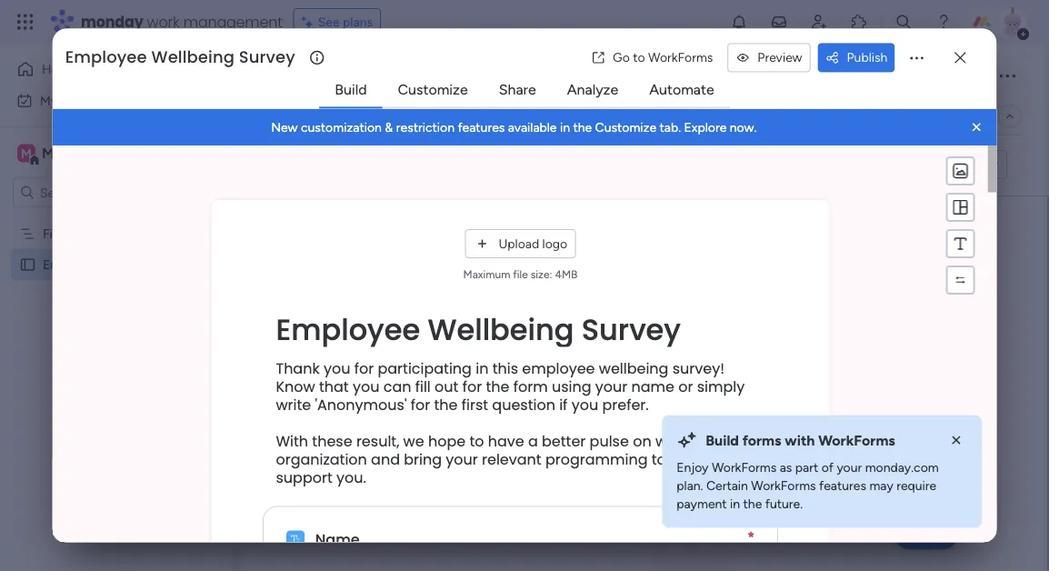 Task type: locate. For each thing, give the bounding box(es) containing it.
apps image
[[850, 13, 869, 31]]

well- up add view image
[[390, 61, 445, 91]]

build
[[335, 81, 367, 98], [611, 417, 643, 434], [706, 432, 739, 449]]

customize up add view image
[[398, 81, 468, 98]]

for left out
[[410, 395, 430, 416]]

features
[[458, 120, 505, 135], [820, 479, 867, 494]]

wellbeing up this
[[428, 310, 574, 350]]

0 horizontal spatial build
[[335, 81, 367, 98]]

form for copy form link
[[924, 157, 951, 173]]

0 vertical spatial automate
[[650, 81, 715, 98]]

1 horizontal spatial features
[[820, 479, 867, 494]]

the down certain
[[744, 497, 763, 512]]

simply
[[697, 377, 745, 397]]

0 horizontal spatial in
[[475, 359, 488, 379]]

first
[[461, 395, 488, 416]]

pulse
[[590, 432, 629, 452]]

form
[[924, 157, 951, 173], [309, 157, 336, 173], [761, 346, 813, 377], [513, 377, 548, 397], [647, 417, 678, 434]]

your right 'using'
[[595, 377, 627, 397]]

1 horizontal spatial to
[[633, 50, 645, 65]]

0 horizontal spatial survey
[[239, 46, 295, 69]]

to inside button
[[633, 50, 645, 65]]

work up employee wellbeing survey field
[[147, 11, 180, 32]]

1 horizontal spatial in
[[560, 120, 570, 135]]

1 vertical spatial automate
[[886, 109, 943, 124]]

1 horizontal spatial /
[[964, 69, 969, 84]]

1 horizontal spatial automate
[[886, 109, 943, 124]]

1 vertical spatial survey
[[582, 310, 681, 350]]

by up 'using'
[[582, 346, 609, 377]]

in inside "banner" banner
[[560, 120, 570, 135]]

you.
[[336, 468, 366, 488]]

being up new customization & restriction features available in the customize tab. explore now.
[[445, 61, 508, 91]]

select product image
[[16, 13, 35, 31]]

you right if
[[571, 395, 598, 416]]

go
[[613, 50, 630, 65]]

form up with
[[761, 346, 813, 377]]

1 vertical spatial well-
[[102, 257, 130, 272]]

monday work management
[[81, 11, 283, 32]]

/ inside invite / 1 button
[[964, 69, 969, 84]]

tab list
[[320, 72, 730, 109]]

result,
[[356, 432, 399, 452]]

form left the background color and image selector
[[924, 157, 951, 173]]

see plans button
[[294, 8, 381, 35]]

in left this
[[475, 359, 488, 379]]

edit form
[[283, 157, 336, 173]]

/ left 1
[[964, 69, 969, 84]]

collapse board header image
[[1003, 109, 1018, 124]]

menu image
[[952, 199, 970, 217], [952, 235, 970, 253]]

support
[[276, 468, 332, 488]]

powered by
[[365, 156, 442, 174]]

employee wellbeing survey down monday work management
[[65, 46, 295, 69]]

tab list containing build
[[320, 72, 730, 109]]

wellbeing inside form form
[[428, 310, 574, 350]]

0 horizontal spatial for
[[354, 359, 374, 379]]

forms
[[743, 432, 782, 449]]

build inside alert
[[706, 432, 739, 449]]

my work button
[[11, 86, 196, 115]]

option
[[0, 217, 232, 221]]

employee well-being survey
[[277, 61, 586, 91], [43, 257, 202, 272]]

Employee well-being survey field
[[272, 61, 590, 91]]

better right a
[[542, 432, 586, 452]]

work right the my
[[61, 93, 88, 108]]

for
[[354, 359, 374, 379], [462, 377, 482, 397], [410, 395, 430, 416]]

list box containing first board
[[0, 215, 232, 526]]

build forms with workforms alert
[[662, 415, 983, 528]]

to right on
[[652, 450, 666, 470]]

0 vertical spatial menu image
[[952, 199, 970, 217]]

your inside with these result, we hope to have a better pulse on wellness at our organization and bring your relevant programming to better support you.
[[446, 450, 478, 470]]

better up plan.
[[670, 450, 714, 470]]

integrate
[[696, 109, 748, 124]]

build for build form
[[611, 417, 643, 434]]

1 vertical spatial /
[[946, 109, 951, 124]]

your up simply
[[708, 346, 755, 377]]

well- down board
[[102, 257, 130, 272]]

banner banner
[[52, 110, 997, 146]]

name
[[315, 530, 360, 550]]

wellbeing
[[151, 46, 235, 69], [428, 310, 574, 350]]

1 horizontal spatial work
[[147, 11, 180, 32]]

participating
[[377, 359, 472, 379]]

workspace
[[77, 145, 149, 162]]

to
[[633, 50, 645, 65], [469, 432, 484, 452], [652, 450, 666, 470]]

workforms up certain
[[712, 460, 777, 476]]

copy form link
[[890, 157, 973, 173]]

logo
[[542, 236, 567, 252]]

wellness
[[655, 432, 717, 452]]

build up form
[[335, 81, 367, 98]]

first
[[43, 226, 68, 242]]

being down search in workspace field
[[130, 257, 162, 272]]

employee wellbeing survey up this
[[276, 310, 681, 350]]

automate
[[650, 81, 715, 98], [886, 109, 943, 124]]

0 vertical spatial employee well-being survey
[[277, 61, 586, 91]]

hope
[[428, 432, 465, 452]]

survey down management
[[239, 46, 295, 69]]

better
[[542, 432, 586, 452], [670, 450, 714, 470]]

in down certain
[[730, 497, 741, 512]]

0 horizontal spatial wellbeing
[[151, 46, 235, 69]]

0 vertical spatial customize
[[398, 81, 468, 98]]

2 horizontal spatial build
[[706, 432, 739, 449]]

1 horizontal spatial wellbeing
[[428, 310, 574, 350]]

customization
[[301, 120, 382, 135]]

1 horizontal spatial being
[[445, 61, 508, 91]]

automate inside tab list
[[650, 81, 715, 98]]

1 vertical spatial employee wellbeing survey
[[276, 310, 681, 350]]

features up workforms logo
[[458, 120, 505, 135]]

customize left the 'tab.'
[[595, 120, 657, 135]]

more actions image
[[908, 49, 926, 67]]

automate right autopilot image
[[886, 109, 943, 124]]

employee well-being survey down board
[[43, 257, 202, 272]]

0 vertical spatial well-
[[390, 61, 445, 91]]

0 horizontal spatial /
[[946, 109, 951, 124]]

1 vertical spatial customize
[[595, 120, 657, 135]]

your
[[708, 346, 755, 377], [595, 377, 627, 397], [446, 450, 478, 470], [837, 460, 863, 476]]

employee up 'table'
[[277, 61, 384, 91]]

you right the thank
[[323, 359, 350, 379]]

file
[[513, 268, 528, 281]]

building
[[615, 346, 702, 377]]

wellbeing down monday work management
[[151, 46, 235, 69]]

form form
[[52, 146, 997, 571]]

0 horizontal spatial by
[[426, 156, 442, 174]]

for right that
[[354, 359, 374, 379]]

programming
[[545, 450, 648, 470]]

0 vertical spatial in
[[560, 120, 570, 135]]

edit
[[283, 157, 306, 173]]

0 vertical spatial employee wellbeing survey
[[65, 46, 295, 69]]

form button
[[347, 102, 404, 131]]

payment
[[677, 497, 727, 512]]

0 horizontal spatial work
[[61, 93, 88, 108]]

2 horizontal spatial in
[[730, 497, 741, 512]]

0 vertical spatial work
[[147, 11, 180, 32]]

features down of
[[820, 479, 867, 494]]

1 horizontal spatial survey
[[582, 310, 681, 350]]

0 vertical spatial survey
[[513, 61, 586, 91]]

1 horizontal spatial by
[[582, 346, 609, 377]]

form down the start
[[513, 377, 548, 397]]

workforms
[[649, 50, 713, 65], [819, 432, 896, 449], [712, 460, 777, 476], [752, 479, 817, 494]]

employee inside field
[[65, 46, 147, 69]]

1 horizontal spatial build
[[611, 417, 643, 434]]

close image
[[968, 119, 986, 137]]

form inside "button"
[[309, 157, 336, 173]]

to left have
[[469, 432, 484, 452]]

list box
[[0, 215, 232, 526]]

upload logo button
[[465, 230, 576, 259]]

0 vertical spatial features
[[458, 120, 505, 135]]

home button
[[11, 55, 196, 84]]

2 vertical spatial in
[[730, 497, 741, 512]]

build forms with workforms
[[706, 432, 896, 449]]

employee wellbeing survey inside form form
[[276, 310, 681, 350]]

build form button
[[597, 407, 692, 444]]

1 horizontal spatial customize
[[595, 120, 657, 135]]

build left our
[[706, 432, 739, 449]]

workforms up the automate link
[[649, 50, 713, 65]]

2 menu image from the top
[[952, 235, 970, 253]]

0 horizontal spatial being
[[130, 257, 162, 272]]

employee well-being survey up add view image
[[277, 61, 586, 91]]

work inside button
[[61, 93, 88, 108]]

workforms inside button
[[649, 50, 713, 65]]

0 horizontal spatial well-
[[102, 257, 130, 272]]

a
[[528, 432, 538, 452]]

and
[[371, 450, 400, 470]]

workspace image
[[17, 143, 35, 163]]

main
[[42, 145, 74, 162]]

/ left 4
[[946, 109, 951, 124]]

0 vertical spatial wellbeing
[[151, 46, 235, 69]]

form for edit form
[[309, 157, 336, 173]]

work
[[147, 11, 180, 32], [61, 93, 88, 108]]

1 vertical spatial features
[[820, 479, 867, 494]]

1 vertical spatial menu image
[[952, 235, 970, 253]]

in
[[560, 120, 570, 135], [475, 359, 488, 379], [730, 497, 741, 512]]

in inside the enjoy workforms as part of your monday.com plan. certain workforms features may require payment in the future.
[[730, 497, 741, 512]]

main workspace
[[42, 145, 149, 162]]

explore
[[684, 120, 727, 135]]

0 horizontal spatial customize
[[398, 81, 468, 98]]

may
[[870, 479, 894, 494]]

1 vertical spatial by
[[582, 346, 609, 377]]

0 vertical spatial /
[[964, 69, 969, 84]]

new customization & restriction features available in the customize tab. explore now.
[[271, 120, 757, 135]]

automate up dapulse integrations icon
[[650, 81, 715, 98]]

you left can at the left
[[352, 377, 379, 397]]

form down name
[[647, 417, 678, 434]]

1 horizontal spatial well-
[[390, 61, 445, 91]]

automate for automate / 4
[[886, 109, 943, 124]]

table button
[[276, 102, 347, 131]]

build inside tab list
[[335, 81, 367, 98]]

customize inside "banner" banner
[[595, 120, 657, 135]]

0 horizontal spatial features
[[458, 120, 505, 135]]

Employee Wellbeing Survey field
[[61, 46, 307, 69]]

to right go
[[633, 50, 645, 65]]

1 vertical spatial survey
[[165, 257, 202, 272]]

1 vertical spatial in
[[475, 359, 488, 379]]

by down restriction
[[426, 156, 442, 174]]

fill
[[415, 377, 431, 397]]

your right of
[[837, 460, 863, 476]]

employee inside form form
[[276, 310, 420, 350]]

out
[[434, 377, 458, 397]]

employee down monday
[[65, 46, 147, 69]]

in right the 'available'
[[560, 120, 570, 135]]

survey inside form form
[[582, 310, 681, 350]]

wellbeing
[[599, 359, 669, 379]]

survey
[[239, 46, 295, 69], [582, 310, 681, 350]]

for right out
[[462, 377, 482, 397]]

your right bring
[[446, 450, 478, 470]]

1 vertical spatial being
[[130, 257, 162, 272]]

form right edit
[[309, 157, 336, 173]]

1 horizontal spatial for
[[410, 395, 430, 416]]

0 horizontal spatial automate
[[650, 81, 715, 98]]

customize
[[398, 81, 468, 98], [595, 120, 657, 135]]

1 horizontal spatial survey
[[513, 61, 586, 91]]

preview
[[758, 50, 803, 65]]

employee wellbeing survey
[[65, 46, 295, 69], [276, 310, 681, 350]]

0 horizontal spatial survey
[[165, 257, 202, 272]]

publish button
[[818, 43, 895, 72]]

0 horizontal spatial you
[[323, 359, 350, 379]]

workforms up of
[[819, 432, 896, 449]]

0 vertical spatial survey
[[239, 46, 295, 69]]

survey up wellbeing
[[582, 310, 681, 350]]

help image
[[935, 13, 953, 31]]

0 horizontal spatial employee well-being survey
[[43, 257, 202, 272]]

0 horizontal spatial to
[[469, 432, 484, 452]]

employee up that
[[276, 310, 420, 350]]

1 horizontal spatial you
[[352, 377, 379, 397]]

build down prefer.
[[611, 417, 643, 434]]

upload logo
[[499, 236, 567, 252]]

monday.com
[[866, 460, 939, 476]]

the down analyze link
[[573, 120, 592, 135]]

build inside button
[[611, 417, 643, 434]]

1 vertical spatial wellbeing
[[428, 310, 574, 350]]

1 vertical spatial work
[[61, 93, 88, 108]]

my work
[[40, 93, 88, 108]]



Task type: describe. For each thing, give the bounding box(es) containing it.
size:
[[531, 268, 552, 281]]

now.
[[730, 120, 757, 135]]

survey inside employee wellbeing survey field
[[239, 46, 295, 69]]

bring
[[404, 450, 442, 470]]

work for monday
[[147, 11, 180, 32]]

plans
[[343, 14, 373, 30]]

customize inside tab list
[[398, 81, 468, 98]]

automate / 4
[[886, 109, 962, 124]]

go to workforms
[[613, 50, 713, 65]]

build link
[[320, 73, 382, 106]]

employee down first board
[[43, 257, 99, 272]]

copy
[[890, 157, 921, 173]]

2 horizontal spatial you
[[571, 395, 598, 416]]

start
[[527, 346, 576, 377]]

features inside the enjoy workforms as part of your monday.com plan. certain workforms features may require payment in the future.
[[820, 479, 867, 494]]

add view image
[[415, 110, 422, 123]]

analyze
[[567, 81, 619, 98]]

preview button
[[728, 43, 811, 72]]

monday
[[81, 11, 143, 32]]

employee
[[522, 359, 595, 379]]

at
[[721, 432, 736, 452]]

public board image
[[19, 256, 36, 273]]

features inside "banner" banner
[[458, 120, 505, 135]]

'anonymous'
[[315, 395, 407, 416]]

on
[[633, 432, 651, 452]]

publish
[[847, 50, 888, 65]]

write
[[276, 395, 311, 416]]

future.
[[766, 497, 803, 512]]

0 horizontal spatial better
[[542, 432, 586, 452]]

autopilot image
[[863, 104, 879, 127]]

ruby anderson image
[[999, 7, 1028, 36]]

enjoy
[[677, 460, 709, 476]]

link
[[954, 157, 973, 173]]

if
[[559, 395, 568, 416]]

available
[[508, 120, 557, 135]]

name
[[631, 377, 674, 397]]

employee wellbeing survey inside field
[[65, 46, 295, 69]]

2 horizontal spatial for
[[462, 377, 482, 397]]

close image
[[948, 432, 966, 450]]

activity button
[[803, 62, 889, 91]]

with
[[785, 432, 815, 449]]

0 vertical spatial by
[[426, 156, 442, 174]]

invite / 1 button
[[896, 62, 986, 91]]

invite / 1
[[930, 69, 978, 84]]

board
[[71, 226, 104, 242]]

new
[[271, 120, 298, 135]]

question
[[492, 395, 555, 416]]

go to workforms button
[[584, 43, 721, 72]]

maximum
[[463, 268, 510, 281]]

as
[[780, 460, 793, 476]]

invite members image
[[810, 13, 829, 31]]

the inside "banner" banner
[[573, 120, 592, 135]]

automate for automate
[[650, 81, 715, 98]]

automate link
[[635, 73, 729, 106]]

plan.
[[677, 479, 704, 494]]

wellbeing inside field
[[151, 46, 235, 69]]

management
[[183, 11, 283, 32]]

let's
[[476, 346, 521, 377]]

with these result, we hope to have a better pulse on wellness at our organization and bring your relevant programming to better support you.
[[276, 432, 768, 488]]

1 horizontal spatial better
[[670, 450, 714, 470]]

build form
[[611, 417, 678, 434]]

your inside thank you for participating in this employee wellbeing survey! know that you can fill out for the form using your name or simply write 'anonymous' for the first question if you prefer.
[[595, 377, 627, 397]]

copy form link button
[[857, 150, 981, 179]]

form
[[361, 109, 390, 124]]

dapulse integrations image
[[675, 110, 689, 123]]

workforms logo image
[[449, 150, 552, 180]]

build for build
[[335, 81, 367, 98]]

let's start by building your form
[[476, 346, 813, 377]]

the left first
[[434, 395, 458, 416]]

name button
[[312, 526, 748, 555]]

/ for 4
[[946, 109, 951, 124]]

the down let's
[[486, 377, 509, 397]]

in inside thank you for participating in this employee wellbeing survey! know that you can fill out for the form using your name or simply write 'anonymous' for the first question if you prefer.
[[475, 359, 488, 379]]

enjoy workforms as part of your monday.com plan. certain workforms features may require payment in the future.
[[677, 460, 939, 512]]

help button
[[895, 519, 959, 549]]

1 horizontal spatial employee well-being survey
[[277, 61, 586, 91]]

see
[[318, 14, 340, 30]]

inbox image
[[770, 13, 789, 31]]

edit form button
[[276, 150, 343, 180]]

1 menu image from the top
[[952, 199, 970, 217]]

form inside thank you for participating in this employee wellbeing survey! know that you can fill out for the form using your name or simply write 'anonymous' for the first question if you prefer.
[[513, 377, 548, 397]]

see plans
[[318, 14, 373, 30]]

*
[[748, 529, 755, 546]]

Search in workspace field
[[38, 182, 152, 203]]

work for my
[[61, 93, 88, 108]]

your inside the enjoy workforms as part of your monday.com plan. certain workforms features may require payment in the future.
[[837, 460, 863, 476]]

1 vertical spatial employee well-being survey
[[43, 257, 202, 272]]

build for build forms with workforms
[[706, 432, 739, 449]]

share link
[[485, 73, 551, 106]]

notifications image
[[730, 13, 749, 31]]

help
[[911, 525, 943, 543]]

customization tools toolbar
[[946, 157, 975, 295]]

or
[[678, 377, 693, 397]]

table
[[304, 109, 334, 124]]

component__icon image
[[286, 531, 304, 549]]

thank you for participating in this employee wellbeing survey! know that you can fill out for the form using your name or simply write 'anonymous' for the first question if you prefer.
[[276, 359, 749, 416]]

thank
[[276, 359, 319, 379]]

0 vertical spatial being
[[445, 61, 508, 91]]

form for build form
[[647, 417, 678, 434]]

of
[[822, 460, 834, 476]]

&
[[385, 120, 393, 135]]

prefer.
[[602, 395, 649, 416]]

this
[[492, 359, 518, 379]]

our
[[740, 432, 764, 452]]

the inside the enjoy workforms as part of your monday.com plan. certain workforms features may require payment in the future.
[[744, 497, 763, 512]]

4mb
[[555, 268, 578, 281]]

workspace selection element
[[17, 142, 152, 166]]

restriction
[[396, 120, 455, 135]]

2 horizontal spatial to
[[652, 450, 666, 470]]

with
[[276, 432, 308, 452]]

maximum file size: 4mb
[[463, 268, 578, 281]]

analyze link
[[553, 73, 633, 106]]

workforms up future.
[[752, 479, 817, 494]]

we
[[403, 432, 424, 452]]

invite
[[930, 69, 961, 84]]

m
[[21, 146, 32, 161]]

know
[[276, 377, 315, 397]]

survey!
[[672, 359, 724, 379]]

certain
[[707, 479, 748, 494]]

activity
[[810, 69, 854, 84]]

background color and image selector image
[[952, 162, 970, 180]]

share
[[499, 81, 536, 98]]

search everything image
[[895, 13, 913, 31]]

/ for 1
[[964, 69, 969, 84]]



Task type: vqa. For each thing, say whether or not it's contained in the screenshot.
'Anonymous'
yes



